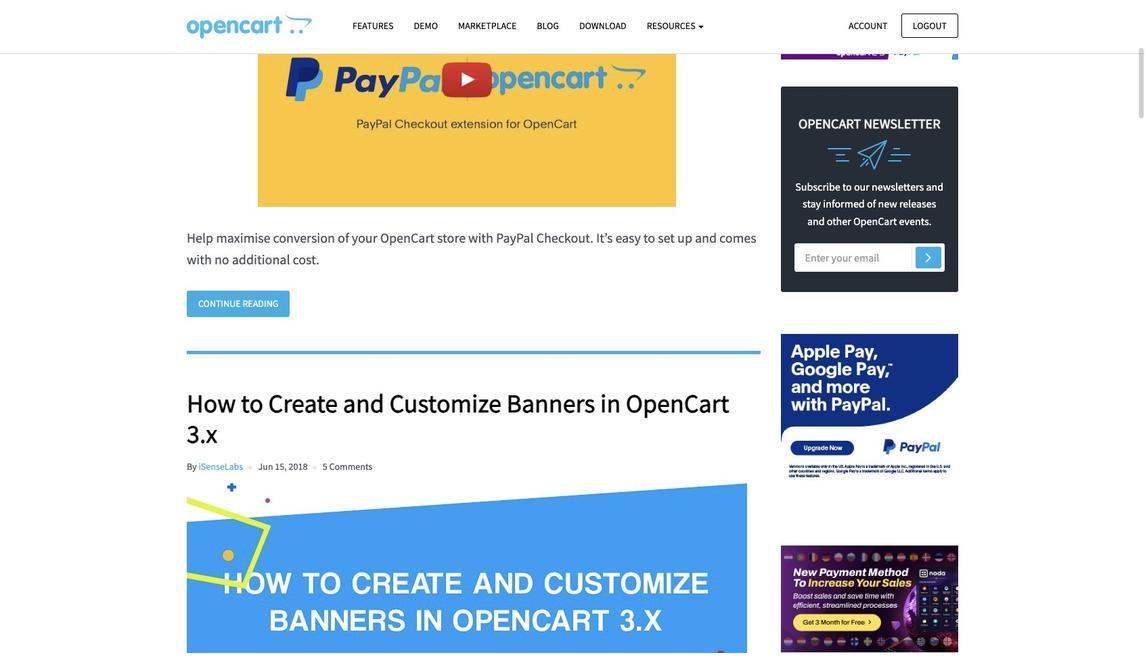 Task type: describe. For each thing, give the bounding box(es) containing it.
opencart - blog image
[[187, 14, 312, 39]]

logout link
[[902, 13, 959, 38]]

opencart inside how to create and customize banners in opencart 3.x
[[626, 388, 729, 419]]

jun
[[258, 461, 273, 473]]

how to create and customize banners in opencart 3.x
[[187, 388, 729, 450]]

new
[[878, 197, 897, 211]]

no
[[215, 251, 229, 268]]

resources link
[[637, 14, 714, 38]]

isenselabs link
[[199, 461, 243, 473]]

noda image
[[781, 511, 959, 654]]

how to create and customize banners in opencart 3.x image
[[187, 484, 747, 654]]

informed
[[823, 197, 865, 211]]

of inside subscribe to our newsletters and stay informed of new releases and other opencart events.
[[867, 197, 876, 211]]

up
[[678, 230, 692, 247]]

help maximise conversion of your opencart store with paypal checkout. it's easy to set up and comes with no additional cost.
[[187, 230, 756, 268]]

resources
[[647, 20, 698, 32]]

continue reading
[[198, 298, 278, 310]]

how
[[187, 388, 236, 419]]

your
[[352, 230, 377, 247]]

to inside help maximise conversion of your opencart store with paypal checkout. it's easy to set up and comes with no additional cost.
[[644, 230, 655, 247]]

paypal checkout on opencart – upgrade now! image
[[187, 0, 747, 207]]

events.
[[899, 214, 932, 228]]

5 comments
[[323, 461, 373, 473]]

checkout.
[[536, 230, 594, 247]]

marketplace link
[[448, 14, 527, 38]]

1 horizontal spatial with
[[468, 230, 493, 247]]

isenselabs
[[199, 461, 243, 473]]

comments
[[329, 461, 373, 473]]

opencart inside subscribe to our newsletters and stay informed of new releases and other opencart events.
[[854, 214, 897, 228]]

comes
[[720, 230, 756, 247]]

cost.
[[293, 251, 319, 268]]

by
[[187, 461, 197, 473]]

account
[[849, 19, 888, 31]]

opencart inside help maximise conversion of your opencart store with paypal checkout. it's easy to set up and comes with no additional cost.
[[380, 230, 435, 247]]

other
[[827, 214, 851, 228]]

subscribe to our newsletters and stay informed of new releases and other opencart events.
[[796, 180, 944, 228]]

account link
[[837, 13, 899, 38]]

logout
[[913, 19, 947, 31]]

newsletters
[[872, 180, 924, 193]]

download link
[[569, 14, 637, 38]]

angle right image
[[926, 249, 932, 266]]

by isenselabs
[[187, 461, 243, 473]]

maximise
[[216, 230, 270, 247]]

features link
[[343, 14, 404, 38]]

and inside how to create and customize banners in opencart 3.x
[[343, 388, 384, 419]]

easy
[[616, 230, 641, 247]]



Task type: locate. For each thing, give the bounding box(es) containing it.
1 vertical spatial to
[[644, 230, 655, 247]]

newsletter
[[864, 115, 941, 132]]

and
[[926, 180, 944, 193], [807, 214, 825, 228], [695, 230, 717, 247], [343, 388, 384, 419]]

opencart up subscribe
[[799, 115, 861, 132]]

create
[[268, 388, 338, 419]]

reading
[[243, 298, 278, 310]]

banners
[[507, 388, 595, 419]]

to for of
[[843, 180, 852, 193]]

to left set
[[644, 230, 655, 247]]

store
[[437, 230, 466, 247]]

0 vertical spatial with
[[468, 230, 493, 247]]

releases
[[900, 197, 936, 211]]

conversion
[[273, 230, 335, 247]]

and inside help maximise conversion of your opencart store with paypal checkout. it's easy to set up and comes with no additional cost.
[[695, 230, 717, 247]]

of
[[867, 197, 876, 211], [338, 230, 349, 247]]

2 vertical spatial to
[[241, 388, 263, 419]]

0 vertical spatial of
[[867, 197, 876, 211]]

15,
[[275, 461, 287, 473]]

stay
[[803, 197, 821, 211]]

to inside subscribe to our newsletters and stay informed of new releases and other opencart events.
[[843, 180, 852, 193]]

continue
[[198, 298, 241, 310]]

3.x
[[187, 418, 217, 450]]

0 horizontal spatial to
[[241, 388, 263, 419]]

opencart right the in
[[626, 388, 729, 419]]

download
[[579, 20, 627, 32]]

0 horizontal spatial of
[[338, 230, 349, 247]]

demo
[[414, 20, 438, 32]]

our
[[854, 180, 870, 193]]

opencart right your
[[380, 230, 435, 247]]

and up releases
[[926, 180, 944, 193]]

of left your
[[338, 230, 349, 247]]

1 horizontal spatial to
[[644, 230, 655, 247]]

blog
[[537, 20, 559, 32]]

opencart
[[799, 115, 861, 132], [854, 214, 897, 228], [380, 230, 435, 247], [626, 388, 729, 419]]

customize
[[390, 388, 502, 419]]

and right up on the right of the page
[[695, 230, 717, 247]]

additional
[[232, 251, 290, 268]]

Enter your email text field
[[794, 244, 945, 272]]

blog link
[[527, 14, 569, 38]]

0 horizontal spatial with
[[187, 251, 212, 268]]

with
[[468, 230, 493, 247], [187, 251, 212, 268]]

marketplace
[[458, 20, 517, 32]]

of inside help maximise conversion of your opencart store with paypal checkout. it's easy to set up and comes with no additional cost.
[[338, 230, 349, 247]]

of left the new at the right of the page
[[867, 197, 876, 211]]

1 vertical spatial of
[[338, 230, 349, 247]]

to left 'our'
[[843, 180, 852, 193]]

jun 15, 2018
[[258, 461, 308, 473]]

opencart down the new at the right of the page
[[854, 214, 897, 228]]

demo link
[[404, 14, 448, 38]]

and down stay
[[807, 214, 825, 228]]

continue reading link
[[187, 291, 290, 317]]

subscribe
[[796, 180, 841, 193]]

set
[[658, 230, 675, 247]]

with right store
[[468, 230, 493, 247]]

1 horizontal spatial of
[[867, 197, 876, 211]]

how to create and customize banners in opencart 3.x link
[[187, 388, 761, 450]]

to for opencart
[[241, 388, 263, 419]]

2 horizontal spatial to
[[843, 180, 852, 193]]

2018
[[289, 461, 308, 473]]

to inside how to create and customize banners in opencart 3.x
[[241, 388, 263, 419]]

0 vertical spatial to
[[843, 180, 852, 193]]

to
[[843, 180, 852, 193], [644, 230, 655, 247], [241, 388, 263, 419]]

1 vertical spatial with
[[187, 251, 212, 268]]

paypal blog image
[[781, 320, 959, 497]]

to right how
[[241, 388, 263, 419]]

with down help at the top left of page
[[187, 251, 212, 268]]

help
[[187, 230, 213, 247]]

it's
[[596, 230, 613, 247]]

paypal
[[496, 230, 534, 247]]

in
[[600, 388, 621, 419]]

5
[[323, 461, 327, 473]]

opencart newsletter
[[799, 115, 941, 132]]

features
[[353, 20, 394, 32]]

and right create
[[343, 388, 384, 419]]



Task type: vqa. For each thing, say whether or not it's contained in the screenshot.
angle right IMAGE
yes



